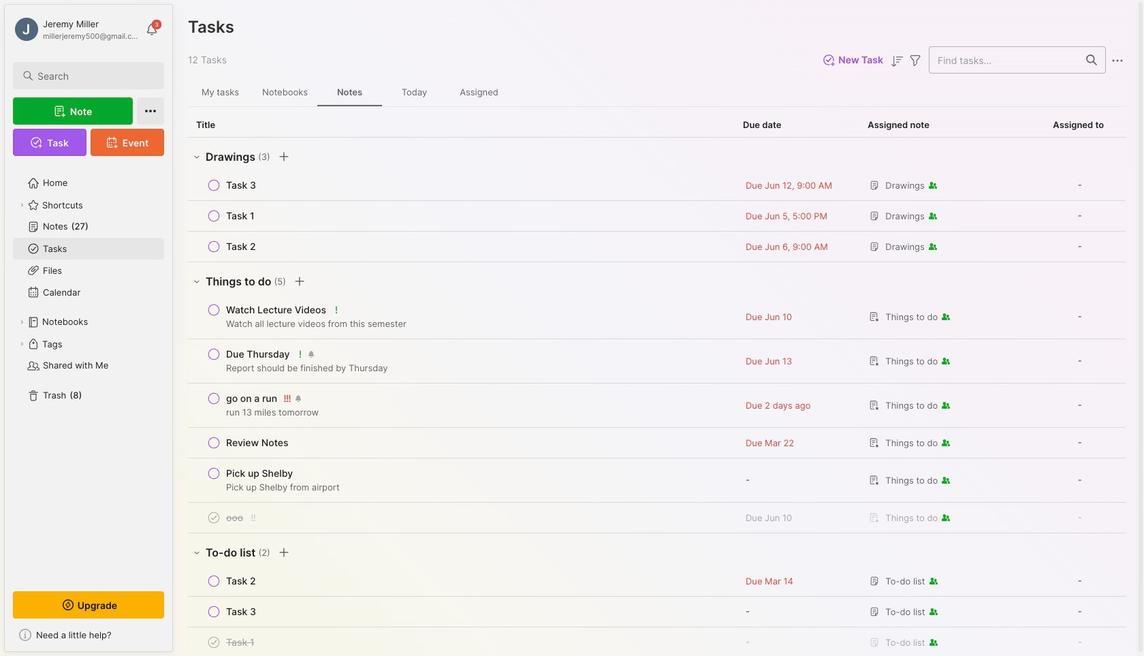 Task type: vqa. For each thing, say whether or not it's contained in the screenshot.
Insert IMAGE
no



Task type: locate. For each thing, give the bounding box(es) containing it.
More actions and view options field
[[1106, 51, 1126, 69]]

Sort tasks by… field
[[889, 52, 905, 69]]

0 vertical spatial create a task image
[[276, 149, 292, 165]]

click to collapse image
[[167, 629, 177, 645]]

watch lecture videos 5 cell
[[226, 303, 326, 317]]

task 3 1 cell
[[226, 179, 256, 192]]

2 vertical spatial create a task image
[[276, 544, 292, 561]]

filter tasks image
[[908, 52, 924, 69]]

row
[[188, 170, 1126, 201], [196, 176, 727, 195], [188, 201, 1126, 232], [196, 206, 727, 226], [188, 232, 1126, 262], [196, 237, 727, 256], [188, 295, 1126, 339], [196, 300, 727, 333], [188, 339, 1126, 384], [196, 345, 727, 377], [188, 384, 1126, 428], [196, 389, 727, 422], [188, 428, 1126, 459], [196, 433, 727, 452], [188, 459, 1126, 503], [196, 464, 727, 497], [188, 503, 1126, 533], [196, 508, 727, 527], [188, 566, 1126, 597], [196, 572, 727, 591], [188, 597, 1126, 627], [196, 602, 727, 621], [188, 627, 1126, 656], [196, 633, 727, 652]]

ooo 10 cell
[[226, 511, 243, 525]]

expand notebooks image
[[18, 318, 26, 326]]

create a task image for collapse 6135b329-199d-15e4-9e65-96fb4f1ff0e2 image
[[276, 149, 292, 165]]

pick up shelby 9 cell
[[226, 467, 293, 480]]

Account field
[[13, 16, 139, 43]]

NEED A LITTLE HELP? field
[[5, 624, 172, 646]]

expand tags image
[[18, 340, 26, 348]]

None search field
[[37, 67, 152, 84]]

task 3 13 cell
[[226, 605, 256, 619]]

1 vertical spatial create a task image
[[292, 273, 308, 290]]

none search field inside "main" element
[[37, 67, 152, 84]]

row group
[[188, 138, 1126, 656]]

create a task image
[[276, 149, 292, 165], [292, 273, 308, 290], [276, 544, 292, 561]]

task 1 14 cell
[[226, 636, 255, 649]]



Task type: describe. For each thing, give the bounding box(es) containing it.
create a task image for 'collapse 1d667299-1231-fb01-6175-82d3c97b0bfc' image
[[276, 544, 292, 561]]

due thursday 6 cell
[[226, 347, 290, 361]]

collapse a9c21fd4-d46d-d19a-c377-0da37b965c83 image
[[191, 276, 202, 287]]

task 2 3 cell
[[226, 240, 256, 253]]

task 1 2 cell
[[226, 209, 255, 223]]

Find tasks… text field
[[930, 49, 1079, 71]]

collapse 6135b329-199d-15e4-9e65-96fb4f1ff0e2 image
[[191, 151, 202, 162]]

create a task image for collapse a9c21fd4-d46d-d19a-c377-0da37b965c83 "icon"
[[292, 273, 308, 290]]

main element
[[0, 0, 177, 656]]

collapse 1d667299-1231-fb01-6175-82d3c97b0bfc image
[[191, 547, 202, 558]]

review notes 8 cell
[[226, 436, 289, 450]]

Filter tasks field
[[908, 51, 924, 69]]

Search text field
[[37, 69, 152, 82]]

more actions and view options image
[[1110, 52, 1126, 69]]

task 2 12 cell
[[226, 574, 256, 588]]

go on a run 7 cell
[[226, 392, 277, 405]]



